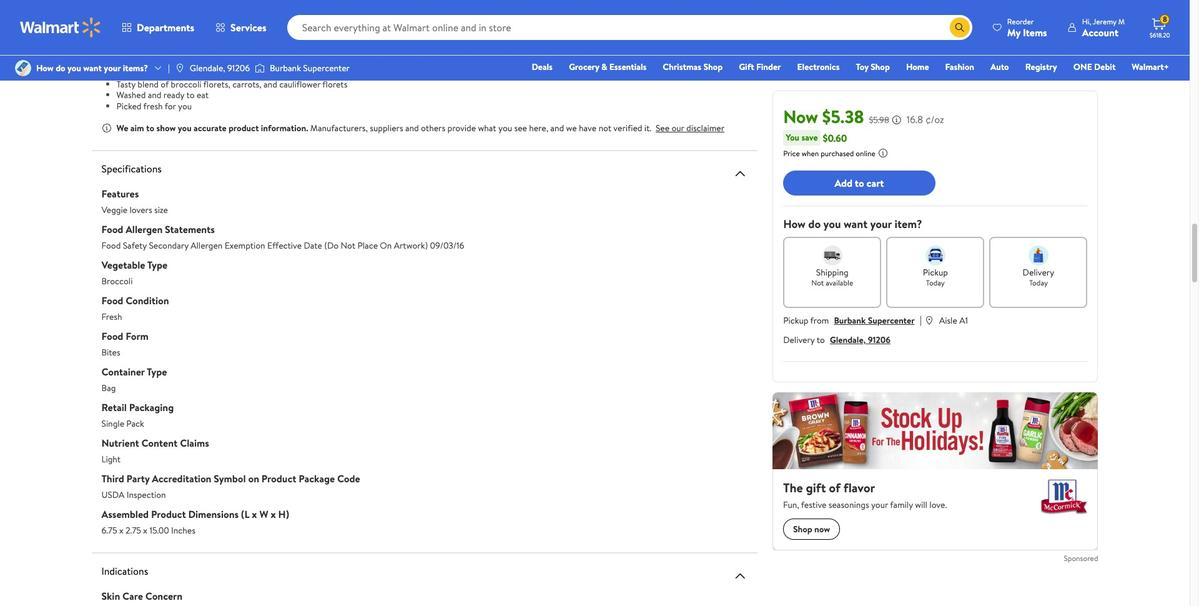 Task type: vqa. For each thing, say whether or not it's contained in the screenshot.
Vegetable to the right
yes



Task type: describe. For each thing, give the bounding box(es) containing it.
supercenter inside pickup from burbank supercenter |
[[868, 314, 915, 327]]

services button
[[205, 12, 277, 42]]

container
[[102, 365, 145, 379]]

$618.20
[[1150, 31, 1171, 39]]

artwork)
[[394, 239, 428, 252]]

fresh
[[143, 100, 163, 112]]

accreditation
[[152, 472, 212, 486]]

available
[[826, 277, 854, 288]]

1 horizontal spatial fresh
[[146, 57, 167, 69]]

safety
[[123, 239, 147, 252]]

delivery for today
[[1023, 266, 1055, 279]]

not inside features veggie lovers size food allergen statements food safety secondary allergen exemption effective date (do not place on artwork) 09/03/16 vegetable type broccoli food condition fresh food form bites container type bag retail packaging single pack nutrient content claims light third party accreditation symbol on product package code usda inspection assembled product dimensions (l x w x h) 6.75 x 2.75 x 15.00 inches
[[341, 239, 356, 252]]

you
[[786, 131, 800, 144]]

price when purchased online
[[784, 148, 876, 159]]

light
[[102, 453, 121, 466]]

and right carrots,
[[264, 78, 277, 90]]

provide
[[448, 122, 476, 134]]

how for how do you want your items?
[[36, 62, 54, 74]]

delivery for to
[[784, 334, 815, 346]]

now $5.38
[[784, 104, 864, 129]]

assembled
[[102, 507, 149, 521]]

usda
[[102, 489, 125, 501]]

departments button
[[111, 12, 205, 42]]

pickup for pickup from burbank supercenter |
[[784, 314, 809, 327]]

christmas shop
[[663, 61, 723, 73]]

16.8 ¢/oz you save $0.60
[[786, 112, 945, 145]]

your for items?
[[104, 62, 121, 74]]

walmart+
[[1133, 61, 1170, 73]]

purchased
[[821, 148, 854, 159]]

to down from
[[817, 334, 825, 346]]

suppliers
[[370, 122, 403, 134]]

add to cart
[[835, 176, 885, 190]]

$5.98
[[869, 114, 890, 126]]

and left others
[[406, 122, 419, 134]]

others
[[421, 122, 446, 134]]

you up intent image for shipping
[[824, 216, 841, 232]]

cart
[[867, 176, 885, 190]]

1 horizontal spatial product
[[262, 472, 297, 486]]

registry link
[[1020, 60, 1063, 74]]

disclaimer
[[687, 122, 725, 134]]

0 vertical spatial vegetable
[[169, 57, 207, 69]]

essentials
[[610, 61, 647, 73]]

services
[[231, 21, 267, 34]]

hi,
[[1083, 16, 1092, 27]]

we
[[566, 122, 577, 134]]

aisle a1
[[940, 314, 969, 327]]

your for item?
[[871, 216, 892, 232]]

deals link
[[526, 60, 559, 74]]

8 $618.20
[[1150, 14, 1171, 39]]

one debit
[[1074, 61, 1116, 73]]

see
[[656, 122, 670, 134]]

indications image
[[733, 569, 748, 584]]

intent image for pickup image
[[926, 246, 946, 266]]

15.00
[[150, 524, 169, 537]]

third
[[102, 472, 124, 486]]

w
[[260, 507, 268, 521]]

gift
[[739, 61, 755, 73]]

3 food from the top
[[102, 294, 123, 307]]

ready
[[164, 89, 185, 101]]

to inside tasty blend of broccoli florets, carrots, and cauliflower florets washed and ready to eat picked fresh for you
[[186, 89, 195, 101]]

16.8
[[907, 112, 924, 126]]

christmas shop link
[[658, 60, 729, 74]]

learn more about strikethrough prices image
[[892, 115, 902, 125]]

x right (l
[[252, 507, 257, 521]]

specifications
[[102, 162, 162, 176]]

florets
[[323, 78, 348, 90]]

departments
[[137, 21, 194, 34]]

 image for how do you want your items?
[[15, 60, 31, 76]]

washed
[[117, 89, 146, 101]]

marketside fresh vegetable medley, 32 oz
[[102, 57, 261, 69]]

marketside
[[102, 57, 144, 69]]

retail
[[102, 401, 127, 414]]

1 horizontal spatial glendale,
[[830, 334, 866, 346]]

do for how do you want your item?
[[809, 216, 821, 232]]

show
[[156, 122, 176, 134]]

2.75
[[126, 524, 141, 537]]

dimensions
[[188, 507, 239, 521]]

account
[[1083, 25, 1119, 39]]

vegetable inside features veggie lovers size food allergen statements food safety secondary allergen exemption effective date (do not place on artwork) 09/03/16 vegetable type broccoli food condition fresh food form bites container type bag retail packaging single pack nutrient content claims light third party accreditation symbol on product package code usda inspection assembled product dimensions (l x w x h) 6.75 x 2.75 x 15.00 inches
[[102, 258, 145, 272]]

what
[[478, 122, 497, 134]]

features
[[102, 187, 139, 201]]

$5.38
[[823, 104, 864, 129]]

walmart+ link
[[1127, 60, 1175, 74]]

a1
[[960, 314, 969, 327]]

0 horizontal spatial 91206
[[227, 62, 250, 74]]

burbank supercenter
[[270, 62, 350, 74]]

glendale, 91206 button
[[830, 334, 891, 346]]

add to cart button
[[784, 171, 936, 196]]

content
[[142, 436, 178, 450]]

0 vertical spatial burbank
[[270, 62, 301, 74]]

toy shop
[[856, 61, 890, 73]]

1 food from the top
[[102, 222, 123, 236]]

$0.60
[[823, 131, 848, 145]]

information.
[[261, 122, 308, 134]]

to inside button
[[855, 176, 865, 190]]

search icon image
[[955, 22, 965, 32]]

blend
[[138, 78, 159, 90]]

pickup today
[[923, 266, 949, 288]]

fashion
[[946, 61, 975, 73]]

intent image for shipping image
[[823, 246, 843, 266]]

when
[[802, 148, 819, 159]]

2 food from the top
[[102, 239, 121, 252]]

tasty blend of broccoli florets, carrots, and cauliflower florets washed and ready to eat picked fresh for you
[[117, 78, 348, 112]]



Task type: locate. For each thing, give the bounding box(es) containing it.
your up tasty
[[104, 62, 121, 74]]

1 horizontal spatial 91206
[[868, 334, 891, 346]]

1 vertical spatial how
[[784, 216, 806, 232]]

sponsored
[[1064, 553, 1099, 564]]

1 vertical spatial not
[[812, 277, 824, 288]]

1 vertical spatial burbank
[[834, 314, 866, 327]]

and
[[264, 78, 277, 90], [148, 89, 162, 101], [406, 122, 419, 134], [551, 122, 564, 134]]

you right show
[[178, 122, 192, 134]]

0 horizontal spatial your
[[104, 62, 121, 74]]

on
[[380, 239, 392, 252]]

items?
[[123, 62, 148, 74]]

0 vertical spatial delivery
[[1023, 266, 1055, 279]]

food down veggie
[[102, 222, 123, 236]]

glendale, down pickup from burbank supercenter |
[[830, 334, 866, 346]]

shop right toy
[[871, 61, 890, 73]]

1 horizontal spatial today
[[1030, 277, 1049, 288]]

h)
[[278, 507, 289, 521]]

effective
[[267, 239, 302, 252]]

0 horizontal spatial product
[[151, 507, 186, 521]]

91206 up carrots,
[[227, 62, 250, 74]]

supercenter up glendale, 91206 button
[[868, 314, 915, 327]]

gift finder
[[739, 61, 781, 73]]

0 horizontal spatial today
[[927, 277, 945, 288]]

item?
[[895, 216, 923, 232]]

1 horizontal spatial shop
[[871, 61, 890, 73]]

product
[[229, 122, 259, 134]]

fresh inside features veggie lovers size food allergen statements food safety secondary allergen exemption effective date (do not place on artwork) 09/03/16 vegetable type broccoli food condition fresh food form bites container type bag retail packaging single pack nutrient content claims light third party accreditation symbol on product package code usda inspection assembled product dimensions (l x w x h) 6.75 x 2.75 x 15.00 inches
[[102, 311, 122, 323]]

care
[[123, 589, 143, 603]]

indications
[[102, 564, 148, 578]]

1 vertical spatial |
[[920, 313, 922, 327]]

food left safety
[[102, 239, 121, 252]]

how for how do you want your item?
[[784, 216, 806, 232]]

0 vertical spatial glendale,
[[190, 62, 225, 74]]

x left 2.75
[[119, 524, 124, 537]]

0 horizontal spatial allergen
[[126, 222, 163, 236]]

0 horizontal spatial do
[[56, 62, 65, 74]]

shop right christmas
[[704, 61, 723, 73]]

1 horizontal spatial  image
[[255, 62, 265, 74]]

1 today from the left
[[927, 277, 945, 288]]

1 vertical spatial product
[[151, 507, 186, 521]]

0 vertical spatial your
[[104, 62, 121, 74]]

pickup inside pickup from burbank supercenter |
[[784, 314, 809, 327]]

to right "aim"
[[146, 122, 154, 134]]

bites
[[102, 346, 120, 359]]

walmart image
[[20, 17, 101, 37]]

0 vertical spatial fresh
[[146, 57, 167, 69]]

not inside shipping not available
[[812, 277, 824, 288]]

type right container
[[147, 365, 167, 379]]

florets,
[[203, 78, 231, 90]]

pack
[[126, 417, 144, 430]]

delivery down from
[[784, 334, 815, 346]]

today inside "pickup today"
[[927, 277, 945, 288]]

0 horizontal spatial fresh
[[102, 311, 122, 323]]

 image for burbank supercenter
[[255, 62, 265, 74]]

pickup
[[923, 266, 949, 279], [784, 314, 809, 327]]

1 horizontal spatial burbank
[[834, 314, 866, 327]]

1 vertical spatial your
[[871, 216, 892, 232]]

Search search field
[[287, 15, 973, 40]]

 image
[[175, 63, 185, 73]]

party
[[127, 472, 150, 486]]

1 vertical spatial glendale,
[[830, 334, 866, 346]]

1 horizontal spatial how
[[784, 216, 806, 232]]

 image down walmart image
[[15, 60, 31, 76]]

1 horizontal spatial |
[[920, 313, 922, 327]]

your
[[104, 62, 121, 74], [871, 216, 892, 232]]

not right (do
[[341, 239, 356, 252]]

bag
[[102, 382, 116, 394]]

concern
[[145, 589, 183, 603]]

supercenter up florets at the top of the page
[[303, 62, 350, 74]]

my
[[1008, 25, 1021, 39]]

0 vertical spatial pickup
[[923, 266, 949, 279]]

1 horizontal spatial want
[[844, 216, 868, 232]]

delivery
[[1023, 266, 1055, 279], [784, 334, 815, 346]]

grocery & essentials
[[569, 61, 647, 73]]

you
[[68, 62, 81, 74], [178, 100, 192, 112], [178, 122, 192, 134], [499, 122, 512, 134], [824, 216, 841, 232]]

tasty
[[117, 78, 136, 90]]

want down add to cart button
[[844, 216, 868, 232]]

shop for toy shop
[[871, 61, 890, 73]]

09/03/16
[[430, 239, 465, 252]]

1 vertical spatial pickup
[[784, 314, 809, 327]]

allergen down statements
[[191, 239, 223, 252]]

pickup from burbank supercenter |
[[784, 313, 922, 327]]

lovers
[[130, 204, 152, 216]]

6.75
[[102, 524, 117, 537]]

toy shop link
[[851, 60, 896, 74]]

food down "broccoli"
[[102, 294, 123, 307]]

and left for
[[148, 89, 162, 101]]

skin
[[102, 589, 120, 603]]

product up 15.00
[[151, 507, 186, 521]]

from
[[811, 314, 829, 327]]

your left item?
[[871, 216, 892, 232]]

manufacturers,
[[310, 122, 368, 134]]

vegetable up broccoli
[[169, 57, 207, 69]]

| up "of"
[[168, 62, 170, 74]]

1 horizontal spatial vegetable
[[169, 57, 207, 69]]

want for items?
[[83, 62, 102, 74]]

pickup left from
[[784, 314, 809, 327]]

0 horizontal spatial not
[[341, 239, 356, 252]]

1 vertical spatial type
[[147, 365, 167, 379]]

(do
[[325, 239, 339, 252]]

cauliflower
[[279, 78, 321, 90]]

0 vertical spatial allergen
[[126, 222, 163, 236]]

gift finder link
[[734, 60, 787, 74]]

here,
[[529, 122, 549, 134]]

packaging
[[129, 401, 174, 414]]

0 vertical spatial do
[[56, 62, 65, 74]]

1 horizontal spatial delivery
[[1023, 266, 1055, 279]]

burbank up cauliflower
[[270, 62, 301, 74]]

jeremy
[[1093, 16, 1117, 27]]

shipping not available
[[812, 266, 854, 288]]

1 vertical spatial do
[[809, 216, 821, 232]]

allergen
[[126, 222, 163, 236], [191, 239, 223, 252]]

0 vertical spatial 91206
[[227, 62, 250, 74]]

date
[[304, 239, 322, 252]]

0 horizontal spatial shop
[[704, 61, 723, 73]]

one
[[1074, 61, 1093, 73]]

0 vertical spatial type
[[147, 258, 168, 272]]

burbank up glendale, 91206 button
[[834, 314, 866, 327]]

0 horizontal spatial supercenter
[[303, 62, 350, 74]]

to left the eat
[[186, 89, 195, 101]]

0 vertical spatial supercenter
[[303, 62, 350, 74]]

pickup for pickup today
[[923, 266, 949, 279]]

accurate
[[194, 122, 227, 134]]

x right 2.75
[[143, 524, 147, 537]]

0 horizontal spatial how
[[36, 62, 54, 74]]

1 vertical spatial 91206
[[868, 334, 891, 346]]

product right on
[[262, 472, 297, 486]]

you down walmart image
[[68, 62, 81, 74]]

not
[[341, 239, 356, 252], [812, 277, 824, 288]]

fresh up "of"
[[146, 57, 167, 69]]

glendale, up florets,
[[190, 62, 225, 74]]

type down secondary
[[147, 258, 168, 272]]

single
[[102, 417, 124, 430]]

1 horizontal spatial supercenter
[[868, 314, 915, 327]]

to left the "cart" on the top
[[855, 176, 865, 190]]

do for how do you want your items?
[[56, 62, 65, 74]]

0 vertical spatial how
[[36, 62, 54, 74]]

0 horizontal spatial  image
[[15, 60, 31, 76]]

pickup down intent image for pickup
[[923, 266, 949, 279]]

today inside delivery today
[[1030, 277, 1049, 288]]

¢/oz
[[926, 112, 945, 126]]

1 horizontal spatial not
[[812, 277, 824, 288]]

 image right 32
[[255, 62, 265, 74]]

Walmart Site-Wide search field
[[287, 15, 973, 40]]

glendale, 91206
[[190, 62, 250, 74]]

electronics
[[798, 61, 840, 73]]

specifications image
[[733, 166, 748, 181]]

grocery
[[569, 61, 600, 73]]

0 horizontal spatial |
[[168, 62, 170, 74]]

x
[[252, 507, 257, 521], [271, 507, 276, 521], [119, 524, 124, 537], [143, 524, 147, 537]]

symbol
[[214, 472, 246, 486]]

save
[[802, 131, 818, 144]]

shipping
[[817, 266, 849, 279]]

x right w
[[271, 507, 276, 521]]

1 horizontal spatial do
[[809, 216, 821, 232]]

&
[[602, 61, 608, 73]]

2 today from the left
[[1030, 277, 1049, 288]]

0 horizontal spatial delivery
[[784, 334, 815, 346]]

veggie
[[102, 204, 128, 216]]

food up bites in the left bottom of the page
[[102, 329, 123, 343]]

today down intent image for pickup
[[927, 277, 945, 288]]

grocery & essentials link
[[564, 60, 653, 74]]

code
[[337, 472, 360, 486]]

have
[[579, 122, 597, 134]]

1 vertical spatial supercenter
[[868, 314, 915, 327]]

fresh up bites in the left bottom of the page
[[102, 311, 122, 323]]

and left we
[[551, 122, 564, 134]]

1 vertical spatial fresh
[[102, 311, 122, 323]]

broccoli
[[102, 275, 133, 287]]

vegetable up "broccoli"
[[102, 258, 145, 272]]

1 vertical spatial vegetable
[[102, 258, 145, 272]]

0 vertical spatial want
[[83, 62, 102, 74]]

exemption
[[225, 239, 265, 252]]

4 food from the top
[[102, 329, 123, 343]]

delivery to glendale, 91206
[[784, 334, 891, 346]]

today for delivery
[[1030, 277, 1049, 288]]

do down walmart image
[[56, 62, 65, 74]]

delivery down the intent image for delivery
[[1023, 266, 1055, 279]]

not
[[599, 122, 612, 134]]

0 vertical spatial product
[[262, 472, 297, 486]]

you inside tasty blend of broccoli florets, carrots, and cauliflower florets washed and ready to eat picked fresh for you
[[178, 100, 192, 112]]

0 horizontal spatial glendale,
[[190, 62, 225, 74]]

intent image for delivery image
[[1029, 246, 1049, 266]]

shop for christmas shop
[[704, 61, 723, 73]]

0 horizontal spatial pickup
[[784, 314, 809, 327]]

form
[[126, 329, 149, 343]]

see
[[515, 122, 527, 134]]

1 vertical spatial allergen
[[191, 239, 223, 252]]

0 horizontal spatial want
[[83, 62, 102, 74]]

0 horizontal spatial burbank
[[270, 62, 301, 74]]

0 horizontal spatial vegetable
[[102, 258, 145, 272]]

legal information image
[[879, 148, 889, 158]]

you left see
[[499, 122, 512, 134]]

today for pickup
[[927, 277, 945, 288]]

| left aisle
[[920, 313, 922, 327]]

debit
[[1095, 61, 1116, 73]]

1 type from the top
[[147, 258, 168, 272]]

today down the intent image for delivery
[[1030, 277, 1049, 288]]

add
[[835, 176, 853, 190]]

m
[[1119, 16, 1125, 27]]

registry
[[1026, 61, 1058, 73]]

|
[[168, 62, 170, 74], [920, 313, 922, 327]]

to
[[186, 89, 195, 101], [146, 122, 154, 134], [855, 176, 865, 190], [817, 334, 825, 346]]

1 vertical spatial want
[[844, 216, 868, 232]]

91206 down burbank supercenter button
[[868, 334, 891, 346]]

0 vertical spatial |
[[168, 62, 170, 74]]

2 type from the top
[[147, 365, 167, 379]]

1 shop from the left
[[704, 61, 723, 73]]

want for item?
[[844, 216, 868, 232]]

burbank inside pickup from burbank supercenter |
[[834, 314, 866, 327]]

1 vertical spatial delivery
[[784, 334, 815, 346]]

supercenter
[[303, 62, 350, 74], [868, 314, 915, 327]]

8
[[1163, 14, 1168, 24]]

toy
[[856, 61, 869, 73]]

0 vertical spatial not
[[341, 239, 356, 252]]

on
[[248, 472, 259, 486]]

auto link
[[985, 60, 1015, 74]]

allergen up safety
[[126, 222, 163, 236]]

1 horizontal spatial your
[[871, 216, 892, 232]]

not left available
[[812, 277, 824, 288]]

(l
[[241, 507, 250, 521]]

package
[[299, 472, 335, 486]]

1 horizontal spatial allergen
[[191, 239, 223, 252]]

of
[[161, 78, 169, 90]]

 image
[[15, 60, 31, 76], [255, 62, 265, 74]]

1 horizontal spatial pickup
[[923, 266, 949, 279]]

you right for
[[178, 100, 192, 112]]

2 shop from the left
[[871, 61, 890, 73]]

do
[[56, 62, 65, 74], [809, 216, 821, 232]]

do up shipping
[[809, 216, 821, 232]]

want left items?
[[83, 62, 102, 74]]



